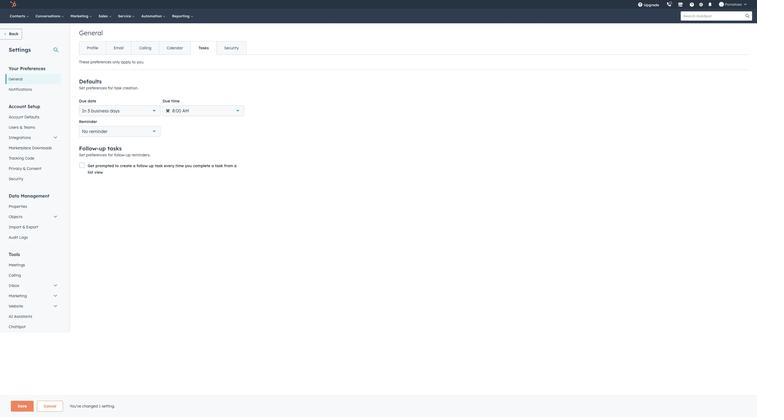 Task type: vqa. For each thing, say whether or not it's contained in the screenshot.
Website button
yes



Task type: locate. For each thing, give the bounding box(es) containing it.
account up users
[[9, 115, 23, 120]]

defaults up date at top
[[79, 78, 102, 85]]

1 vertical spatial marketing
[[9, 294, 27, 299]]

calling icon image
[[667, 2, 672, 7]]

2 horizontal spatial task
[[215, 164, 223, 169]]

0 vertical spatial security link
[[216, 42, 246, 55]]

up
[[99, 145, 106, 152], [126, 153, 131, 158], [149, 164, 154, 169]]

time
[[171, 99, 180, 104], [175, 164, 184, 169]]

general down your
[[9, 77, 23, 82]]

2 vertical spatial &
[[22, 225, 25, 230]]

notifications image
[[708, 2, 713, 7]]

marketing
[[71, 14, 89, 18], [9, 294, 27, 299]]

0 vertical spatial security
[[224, 46, 239, 51]]

due time
[[163, 99, 180, 104]]

create
[[120, 164, 132, 169]]

1 vertical spatial &
[[23, 166, 26, 171]]

0 horizontal spatial calling link
[[5, 271, 61, 281]]

contacts link
[[7, 9, 32, 23]]

1 a from the left
[[133, 164, 135, 169]]

navigation containing profile
[[79, 41, 247, 55]]

0 horizontal spatial security
[[9, 177, 23, 182]]

1 vertical spatial up
[[126, 153, 131, 158]]

for
[[108, 86, 113, 91], [108, 153, 113, 158]]

defaults
[[79, 78, 102, 85], [24, 115, 39, 120]]

1 account from the top
[[9, 104, 26, 109]]

marketing up website
[[9, 294, 27, 299]]

to left create
[[115, 164, 119, 169]]

1 horizontal spatial a
[[211, 164, 214, 169]]

1 vertical spatial calling
[[9, 273, 21, 278]]

notifications link
[[5, 84, 61, 95]]

these preferences only apply to you.
[[79, 60, 144, 65]]

defaults up users & teams link
[[24, 115, 39, 120]]

task inside defaults set preferences for task creation.
[[114, 86, 122, 91]]

calling for the topmost calling link
[[139, 46, 151, 51]]

calling up inbox
[[9, 273, 21, 278]]

account up account defaults
[[9, 104, 26, 109]]

search image
[[746, 14, 750, 18]]

1 vertical spatial time
[[175, 164, 184, 169]]

account defaults
[[9, 115, 39, 120]]

assistants
[[14, 315, 32, 320]]

2 a from the left
[[211, 164, 214, 169]]

set up due date
[[79, 86, 85, 91]]

users & teams
[[9, 125, 35, 130]]

marketplace
[[9, 146, 31, 151]]

set down follow-
[[79, 153, 85, 158]]

marketing inside marketing link
[[71, 14, 89, 18]]

due for due date
[[79, 99, 86, 104]]

back link
[[0, 29, 22, 40]]

& right users
[[20, 125, 23, 130]]

0 vertical spatial calling
[[139, 46, 151, 51]]

logs
[[19, 235, 28, 240]]

a right from
[[234, 164, 237, 169]]

time up "8:00" at the top left of page
[[171, 99, 180, 104]]

get prompted to create a follow up task every time you complete a task from a list view
[[88, 164, 237, 175]]

security
[[224, 46, 239, 51], [9, 177, 23, 182]]

users
[[9, 125, 19, 130]]

0 horizontal spatial due
[[79, 99, 86, 104]]

1 vertical spatial preferences
[[86, 86, 107, 91]]

0 horizontal spatial defaults
[[24, 115, 39, 120]]

1 horizontal spatial due
[[163, 99, 170, 104]]

calling up the you.
[[139, 46, 151, 51]]

preferences down follow-
[[86, 153, 107, 158]]

0 vertical spatial up
[[99, 145, 106, 152]]

to inside "get prompted to create a follow up task every time you complete a task from a list view"
[[115, 164, 119, 169]]

task left from
[[215, 164, 223, 169]]

1 vertical spatial to
[[115, 164, 119, 169]]

up inside "get prompted to create a follow up task every time you complete a task from a list view"
[[149, 164, 154, 169]]

0 vertical spatial to
[[132, 60, 136, 65]]

1 horizontal spatial task
[[155, 164, 163, 169]]

0 vertical spatial for
[[108, 86, 113, 91]]

apply
[[121, 60, 131, 65]]

set inside defaults set preferences for task creation.
[[79, 86, 85, 91]]

every
[[164, 164, 174, 169]]

& inside data management element
[[22, 225, 25, 230]]

defaults inside defaults set preferences for task creation.
[[79, 78, 102, 85]]

general up the profile link
[[79, 29, 103, 37]]

0 vertical spatial account
[[9, 104, 26, 109]]

1 horizontal spatial calling
[[139, 46, 151, 51]]

marketing left sales
[[71, 14, 89, 18]]

calling inside tools element
[[9, 273, 21, 278]]

no
[[82, 129, 88, 134]]

2 horizontal spatial up
[[149, 164, 154, 169]]

reporting
[[172, 14, 191, 18]]

1 horizontal spatial marketing
[[71, 14, 89, 18]]

1 for from the top
[[108, 86, 113, 91]]

due date
[[79, 99, 96, 104]]

0 vertical spatial preferences
[[90, 60, 111, 65]]

preferences up date at top
[[86, 86, 107, 91]]

1 horizontal spatial up
[[126, 153, 131, 158]]

follow-
[[114, 153, 126, 158]]

chatspot link
[[5, 322, 61, 333]]

account for account setup
[[9, 104, 26, 109]]

1 due from the left
[[79, 99, 86, 104]]

a right complete
[[211, 164, 214, 169]]

properties link
[[5, 202, 61, 212]]

2 account from the top
[[9, 115, 23, 120]]

0 vertical spatial set
[[79, 86, 85, 91]]

& left the export
[[22, 225, 25, 230]]

0 horizontal spatial up
[[99, 145, 106, 152]]

up up create
[[126, 153, 131, 158]]

integrations
[[9, 136, 31, 140]]

you've changed 1 setting.
[[70, 405, 115, 410]]

reminders.
[[132, 153, 150, 158]]

account defaults link
[[5, 112, 61, 122]]

sales link
[[95, 9, 115, 23]]

0 horizontal spatial a
[[133, 164, 135, 169]]

in 3 business days button
[[79, 106, 160, 117]]

& right privacy
[[23, 166, 26, 171]]

service link
[[115, 9, 138, 23]]

meetings
[[9, 263, 25, 268]]

1 vertical spatial general
[[9, 77, 23, 82]]

a left follow
[[133, 164, 135, 169]]

security for security link to the bottom
[[9, 177, 23, 182]]

reminder
[[79, 119, 97, 124]]

1 vertical spatial security
[[9, 177, 23, 182]]

privacy
[[9, 166, 22, 171]]

time left you
[[175, 164, 184, 169]]

to left the you.
[[132, 60, 136, 65]]

8:00 am button
[[163, 106, 244, 117]]

import & export
[[9, 225, 38, 230]]

preferences left "only" on the left top
[[90, 60, 111, 65]]

contacts
[[10, 14, 26, 18]]

due
[[79, 99, 86, 104], [163, 99, 170, 104]]

security for top security link
[[224, 46, 239, 51]]

2 set from the top
[[79, 153, 85, 158]]

reminder
[[89, 129, 108, 134]]

settings image
[[699, 2, 704, 7]]

menu containing pomatoes
[[634, 0, 751, 9]]

1 horizontal spatial calling link
[[131, 42, 159, 55]]

list
[[88, 170, 93, 175]]

task left creation.
[[114, 86, 122, 91]]

0 horizontal spatial general
[[9, 77, 23, 82]]

navigation
[[79, 41, 247, 55]]

up right follow
[[149, 164, 154, 169]]

pomatoes button
[[716, 0, 750, 9]]

1 vertical spatial set
[[79, 153, 85, 158]]

1 horizontal spatial defaults
[[79, 78, 102, 85]]

code
[[25, 156, 34, 161]]

back
[[9, 32, 18, 36]]

0 vertical spatial &
[[20, 125, 23, 130]]

tools element
[[5, 252, 61, 333]]

date
[[88, 99, 96, 104]]

you've
[[70, 405, 81, 410]]

1 horizontal spatial to
[[132, 60, 136, 65]]

hubspot image
[[10, 1, 16, 8]]

privacy & consent link
[[5, 164, 61, 174]]

1 horizontal spatial security
[[224, 46, 239, 51]]

0 vertical spatial marketing
[[71, 14, 89, 18]]

2 due from the left
[[163, 99, 170, 104]]

cancel button
[[37, 402, 63, 413]]

calling
[[139, 46, 151, 51], [9, 273, 21, 278]]

calling inside "navigation"
[[139, 46, 151, 51]]

calling link up the you.
[[131, 42, 159, 55]]

help button
[[687, 0, 697, 9]]

0 vertical spatial defaults
[[79, 78, 102, 85]]

am
[[182, 108, 189, 114]]

tasks
[[108, 145, 122, 152]]

0 horizontal spatial task
[[114, 86, 122, 91]]

notifications
[[9, 87, 32, 92]]

task
[[114, 86, 122, 91], [155, 164, 163, 169], [215, 164, 223, 169]]

data management
[[9, 194, 49, 199]]

1 vertical spatial defaults
[[24, 115, 39, 120]]

2 vertical spatial up
[[149, 164, 154, 169]]

for left creation.
[[108, 86, 113, 91]]

1 horizontal spatial general
[[79, 29, 103, 37]]

profile link
[[79, 42, 106, 55]]

0 horizontal spatial to
[[115, 164, 119, 169]]

1 vertical spatial for
[[108, 153, 113, 158]]

follow
[[137, 164, 148, 169]]

cancel
[[44, 405, 56, 410]]

0 horizontal spatial marketing
[[9, 294, 27, 299]]

account
[[9, 104, 26, 109], [9, 115, 23, 120]]

up left 'tasks'
[[99, 145, 106, 152]]

for down 'tasks'
[[108, 153, 113, 158]]

properties
[[9, 204, 27, 209]]

notifications button
[[706, 0, 715, 9]]

security inside the account setup element
[[9, 177, 23, 182]]

2 for from the top
[[108, 153, 113, 158]]

1 set from the top
[[79, 86, 85, 91]]

0 horizontal spatial calling
[[9, 273, 21, 278]]

2 horizontal spatial a
[[234, 164, 237, 169]]

menu item
[[663, 0, 664, 9]]

data
[[9, 194, 19, 199]]

task left every at the top of the page
[[155, 164, 163, 169]]

privacy & consent
[[9, 166, 41, 171]]

8:00 am
[[172, 108, 189, 114]]

1 vertical spatial account
[[9, 115, 23, 120]]

website
[[9, 304, 23, 309]]

upgrade
[[644, 3, 659, 7]]

marketing inside marketing button
[[9, 294, 27, 299]]

0 horizontal spatial security link
[[5, 174, 61, 184]]

users & teams link
[[5, 122, 61, 133]]

menu
[[634, 0, 751, 9]]

preferences inside follow-up tasks set preferences for follow-up reminders.
[[86, 153, 107, 158]]

0 vertical spatial general
[[79, 29, 103, 37]]

2 vertical spatial preferences
[[86, 153, 107, 158]]

0 vertical spatial time
[[171, 99, 180, 104]]

1 horizontal spatial security link
[[216, 42, 246, 55]]

upgrade image
[[638, 2, 643, 7]]

calling link down meetings
[[5, 271, 61, 281]]

marketplace downloads
[[9, 146, 52, 151]]



Task type: describe. For each thing, give the bounding box(es) containing it.
inbox button
[[5, 281, 61, 291]]

automation
[[141, 14, 163, 18]]

marketplace downloads link
[[5, 143, 61, 153]]

calendar
[[167, 46, 183, 51]]

import
[[9, 225, 21, 230]]

complete
[[193, 164, 210, 169]]

defaults inside account defaults link
[[24, 115, 39, 120]]

pomatoes
[[725, 2, 742, 7]]

business
[[91, 108, 109, 114]]

inbox
[[9, 284, 19, 289]]

preferences
[[20, 66, 45, 71]]

reporting link
[[169, 9, 196, 23]]

view
[[94, 170, 103, 175]]

service
[[118, 14, 132, 18]]

email link
[[106, 42, 131, 55]]

account setup
[[9, 104, 40, 109]]

& for teams
[[20, 125, 23, 130]]

tyler black image
[[719, 2, 724, 7]]

meetings link
[[5, 260, 61, 271]]

general inside your preferences "element"
[[9, 77, 23, 82]]

0 vertical spatial calling link
[[131, 42, 159, 55]]

save button
[[11, 402, 34, 413]]

chatspot
[[9, 325, 26, 330]]

for inside defaults set preferences for task creation.
[[108, 86, 113, 91]]

your preferences element
[[5, 66, 61, 95]]

calling icon button
[[665, 1, 674, 8]]

tracking
[[9, 156, 24, 161]]

& for consent
[[23, 166, 26, 171]]

preferences inside defaults set preferences for task creation.
[[86, 86, 107, 91]]

tracking code link
[[5, 153, 61, 164]]

8:00
[[172, 108, 181, 114]]

get
[[88, 164, 94, 169]]

calendar link
[[159, 42, 191, 55]]

marketing link
[[67, 9, 95, 23]]

in
[[82, 108, 86, 114]]

integrations button
[[5, 133, 61, 143]]

ai
[[9, 315, 13, 320]]

Search HubSpot search field
[[681, 11, 747, 21]]

your
[[9, 66, 19, 71]]

no reminder
[[82, 129, 108, 134]]

marketplaces image
[[678, 2, 683, 7]]

audit
[[9, 235, 18, 240]]

3 a from the left
[[234, 164, 237, 169]]

creation.
[[123, 86, 138, 91]]

& for export
[[22, 225, 25, 230]]

tracking code
[[9, 156, 34, 161]]

help image
[[690, 2, 694, 7]]

conversations link
[[32, 9, 67, 23]]

data management element
[[5, 193, 61, 243]]

audit logs link
[[5, 233, 61, 243]]

follow-up tasks set preferences for follow-up reminders.
[[79, 145, 150, 158]]

marketing button
[[5, 291, 61, 302]]

email
[[114, 46, 124, 51]]

import & export link
[[5, 222, 61, 233]]

1 vertical spatial calling link
[[5, 271, 61, 281]]

in 3 business days
[[82, 108, 120, 114]]

tasks link
[[191, 42, 216, 55]]

hubspot link
[[7, 1, 20, 8]]

setup
[[28, 104, 40, 109]]

general link
[[5, 74, 61, 84]]

prompted
[[95, 164, 114, 169]]

sales
[[99, 14, 109, 18]]

save
[[18, 405, 27, 410]]

due for due time
[[163, 99, 170, 104]]

website button
[[5, 302, 61, 312]]

account for account defaults
[[9, 115, 23, 120]]

setting.
[[102, 405, 115, 410]]

from
[[224, 164, 233, 169]]

no reminder button
[[79, 126, 160, 137]]

changed
[[82, 405, 98, 410]]

profile
[[87, 46, 98, 51]]

set inside follow-up tasks set preferences for follow-up reminders.
[[79, 153, 85, 158]]

calling for bottommost calling link
[[9, 273, 21, 278]]

follow-
[[79, 145, 99, 152]]

management
[[21, 194, 49, 199]]

tools
[[9, 252, 20, 258]]

1 vertical spatial security link
[[5, 174, 61, 184]]

consent
[[27, 166, 41, 171]]

account setup element
[[5, 104, 61, 184]]

tasks
[[198, 46, 209, 51]]

export
[[26, 225, 38, 230]]

settings
[[9, 46, 31, 53]]

audit logs
[[9, 235, 28, 240]]

ai assistants link
[[5, 312, 61, 322]]

automation link
[[138, 9, 169, 23]]

these
[[79, 60, 89, 65]]

for inside follow-up tasks set preferences for follow-up reminders.
[[108, 153, 113, 158]]

time inside "get prompted to create a follow up task every time you complete a task from a list view"
[[175, 164, 184, 169]]

defaults set preferences for task creation.
[[79, 78, 138, 91]]

objects
[[9, 215, 22, 220]]



